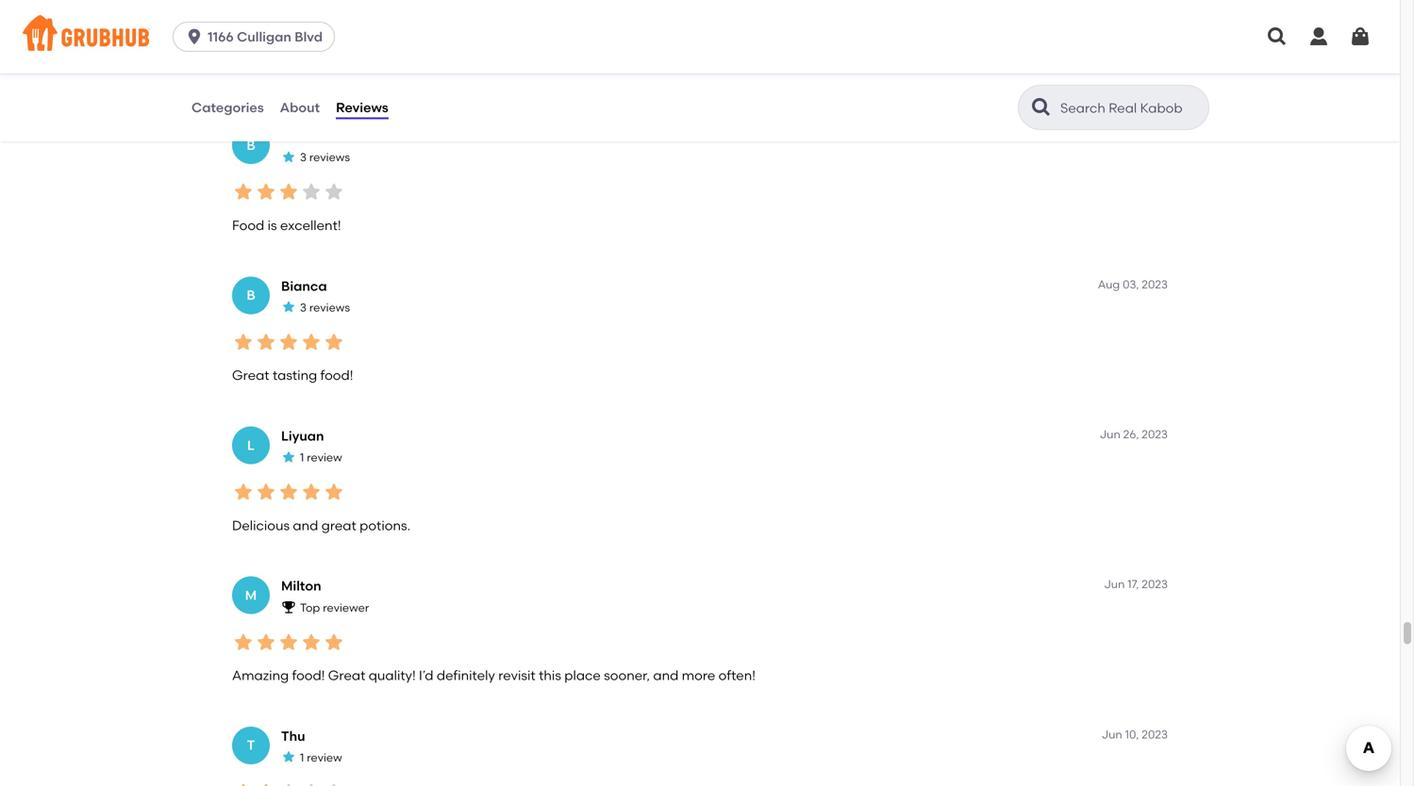 Task type: locate. For each thing, give the bounding box(es) containing it.
3 reviews down about button
[[300, 151, 350, 164]]

1 review from the top
[[307, 451, 342, 465]]

2 review from the top
[[307, 751, 342, 765]]

and
[[368, 67, 393, 83], [293, 518, 318, 534], [653, 668, 679, 684]]

1 vertical spatial 3 reviews
[[300, 301, 350, 315]]

2 horizontal spatial and
[[653, 668, 679, 684]]

culligan
[[237, 29, 291, 45]]

reviews for excellent!
[[309, 151, 350, 164]]

and right raw
[[368, 67, 393, 83]]

main navigation navigation
[[0, 0, 1400, 74]]

1 1 from the top
[[300, 451, 304, 465]]

1 vertical spatial 26,
[[1123, 428, 1139, 441]]

aug down search real kabob search field
[[1098, 127, 1121, 141]]

2 2023 from the top
[[1142, 278, 1168, 291]]

1 review
[[300, 451, 342, 465], [300, 751, 342, 765]]

1 reviews from the top
[[309, 151, 350, 164]]

1 3 reviews from the top
[[300, 151, 350, 164]]

2 3 from the top
[[300, 301, 307, 315]]

1 vertical spatial and
[[293, 518, 318, 534]]

1 vertical spatial 1
[[300, 751, 304, 765]]

l
[[247, 438, 255, 454]]

1 horizontal spatial and
[[368, 67, 393, 83]]

great tasting food!
[[232, 368, 353, 384]]

food
[[232, 217, 264, 233]]

aug for great tasting food!
[[1098, 278, 1120, 291]]

bianca down about
[[281, 128, 327, 144]]

aug left 03,
[[1098, 278, 1120, 291]]

1 horizontal spatial great
[[328, 668, 365, 684]]

1 vertical spatial 3
[[300, 301, 307, 315]]

0 horizontal spatial svg image
[[185, 27, 204, 46]]

3 reviews for excellent!
[[300, 151, 350, 164]]

10,
[[1125, 728, 1139, 742]]

0 horizontal spatial svg image
[[1266, 25, 1289, 48]]

1166
[[208, 29, 234, 45]]

0 vertical spatial jun
[[1100, 428, 1121, 441]]

delicious and great potions.
[[232, 518, 410, 534]]

often!
[[719, 668, 756, 684]]

0 vertical spatial b
[[247, 137, 255, 153]]

0 vertical spatial reviews
[[309, 151, 350, 164]]

0 horizontal spatial and
[[293, 518, 318, 534]]

top
[[300, 601, 320, 615]]

1 vertical spatial aug
[[1098, 278, 1120, 291]]

1 for thu
[[300, 751, 304, 765]]

smell
[[396, 67, 430, 83]]

1 vertical spatial 1 review
[[300, 751, 342, 765]]

reviews button
[[335, 74, 389, 142]]

1 vertical spatial b
[[247, 287, 255, 303]]

great left tasting on the left top of page
[[232, 368, 269, 384]]

0 vertical spatial 3 reviews
[[300, 151, 350, 164]]

great left quality!
[[328, 668, 365, 684]]

2 1 from the top
[[300, 751, 304, 765]]

had
[[690, 67, 716, 83]]

1 horizontal spatial svg image
[[1349, 25, 1372, 48]]

aug for food is excellent!
[[1098, 127, 1121, 141]]

b down categories
[[247, 137, 255, 153]]

17,
[[1128, 578, 1139, 592]]

2 b from the top
[[247, 287, 255, 303]]

3 reviews up tasting on the left top of page
[[300, 301, 350, 315]]

revisit
[[498, 668, 536, 684]]

1 1 review from the top
[[300, 451, 342, 465]]

delicious
[[232, 518, 290, 534]]

excellent!
[[280, 217, 341, 233]]

food!
[[320, 368, 353, 384], [292, 668, 325, 684]]

amazing food! great quality! i'd definitely revisit this place sooner, and more often!
[[232, 668, 756, 684]]

i'd
[[419, 668, 434, 684]]

3
[[300, 151, 307, 164], [300, 301, 307, 315]]

0 vertical spatial aug
[[1098, 127, 1121, 141]]

food! right amazing
[[292, 668, 325, 684]]

3 up tasting on the left top of page
[[300, 301, 307, 315]]

1 b from the top
[[247, 137, 255, 153]]

1 2023 from the top
[[1142, 127, 1168, 141]]

and left more
[[653, 668, 679, 684]]

aug
[[1098, 127, 1121, 141], [1098, 278, 1120, 291]]

1 3 from the top
[[300, 151, 307, 164]]

one
[[465, 67, 492, 83]]

0 vertical spatial bianca
[[281, 128, 327, 144]]

1 down thu
[[300, 751, 304, 765]]

2 svg image from the left
[[1308, 25, 1330, 48]]

is
[[268, 217, 277, 233]]

1 down liyuan in the left bottom of the page
[[300, 451, 304, 465]]

1
[[300, 451, 304, 465], [300, 751, 304, 765]]

review down liyuan in the left bottom of the page
[[307, 451, 342, 465]]

3 2023 from the top
[[1142, 428, 1168, 441]]

0 vertical spatial 1 review
[[300, 451, 342, 465]]

0 vertical spatial 1
[[300, 451, 304, 465]]

aug 03, 2023
[[1098, 278, 1168, 291]]

1 vertical spatial jun
[[1104, 578, 1125, 592]]

great
[[321, 518, 356, 534]]

review for liyuan
[[307, 451, 342, 465]]

bianca
[[281, 128, 327, 144], [281, 278, 327, 294]]

2 1 review from the top
[[300, 751, 342, 765]]

experiences
[[573, 67, 651, 83]]

2023 for amazing food! great quality! i'd definitely revisit this place sooner, and more often!
[[1142, 578, 1168, 592]]

0 vertical spatial review
[[307, 451, 342, 465]]

3 down about button
[[300, 151, 307, 164]]

review for thu
[[307, 751, 342, 765]]

reviewer
[[323, 601, 369, 615]]

4 2023 from the top
[[1142, 578, 1168, 592]]

food! right tasting on the left top of page
[[320, 368, 353, 384]]

2 26, from the top
[[1123, 428, 1139, 441]]

bianca down the excellent!
[[281, 278, 327, 294]]

0 horizontal spatial great
[[232, 368, 269, 384]]

1 vertical spatial reviews
[[309, 301, 350, 315]]

quality!
[[369, 668, 416, 684]]

26,
[[1123, 127, 1139, 141], [1123, 428, 1139, 441]]

reviews down about button
[[309, 151, 350, 164]]

worst
[[536, 67, 570, 83]]

star icon image
[[232, 31, 255, 53], [255, 31, 277, 53], [277, 31, 300, 53], [300, 31, 323, 53], [323, 31, 345, 53], [281, 149, 296, 165], [232, 181, 255, 203], [255, 181, 277, 203], [277, 181, 300, 203], [300, 181, 323, 203], [323, 181, 345, 203], [281, 300, 296, 315], [232, 331, 255, 354], [255, 331, 277, 354], [277, 331, 300, 354], [300, 331, 323, 354], [323, 331, 345, 354], [281, 450, 296, 465], [232, 481, 255, 504], [255, 481, 277, 504], [277, 481, 300, 504], [300, 481, 323, 504], [323, 481, 345, 504], [232, 631, 255, 654], [255, 631, 277, 654], [277, 631, 300, 654], [300, 631, 323, 654], [323, 631, 345, 654], [281, 750, 296, 765], [232, 782, 255, 787], [255, 782, 277, 787], [277, 782, 300, 787], [300, 782, 323, 787], [323, 782, 345, 787]]

3 for excellent!
[[300, 151, 307, 164]]

1 review down liyuan in the left bottom of the page
[[300, 451, 342, 465]]

1 vertical spatial review
[[307, 751, 342, 765]]

reviews up tasting on the left top of page
[[309, 301, 350, 315]]

1 bianca from the top
[[281, 128, 327, 144]]

1166 culligan blvd button
[[173, 22, 342, 52]]

milton
[[281, 578, 321, 595]]

review
[[307, 451, 342, 465], [307, 751, 342, 765]]

more
[[682, 668, 715, 684]]

great
[[232, 368, 269, 384], [328, 668, 365, 684]]

2023
[[1142, 127, 1168, 141], [1142, 278, 1168, 291], [1142, 428, 1168, 441], [1142, 578, 1168, 592], [1142, 728, 1168, 742]]

1 horizontal spatial svg image
[[1308, 25, 1330, 48]]

5 2023 from the top
[[1142, 728, 1168, 742]]

b down food at the left top
[[247, 287, 255, 303]]

chicken
[[259, 67, 309, 83]]

of
[[496, 67, 508, 83]]

sooner,
[[604, 668, 650, 684]]

2 reviews from the top
[[309, 301, 350, 315]]

jun
[[1100, 428, 1121, 441], [1104, 578, 1125, 592], [1102, 728, 1122, 742]]

aug 26, 2023
[[1098, 127, 1168, 141]]

reviews
[[309, 151, 350, 164], [309, 301, 350, 315]]

2 bianca from the top
[[281, 278, 327, 294]]

svg image
[[1266, 25, 1289, 48], [1308, 25, 1330, 48]]

svg image inside 1166 culligan blvd button
[[185, 27, 204, 46]]

b
[[247, 137, 255, 153], [247, 287, 255, 303]]

0 vertical spatial 3
[[300, 151, 307, 164]]

categories button
[[191, 74, 265, 142]]

categories
[[192, 99, 264, 115]]

1 26, from the top
[[1123, 127, 1139, 141]]

1 review down thu
[[300, 751, 342, 765]]

svg image
[[1349, 25, 1372, 48], [185, 27, 204, 46]]

i
[[684, 67, 687, 83]]

2 3 reviews from the top
[[300, 301, 350, 315]]

review right the 't'
[[307, 751, 342, 765]]

0 vertical spatial 26,
[[1123, 127, 1139, 141]]

1 vertical spatial bianca
[[281, 278, 327, 294]]

0 vertical spatial and
[[368, 67, 393, 83]]

3 reviews
[[300, 151, 350, 164], [300, 301, 350, 315]]

and left "great"
[[293, 518, 318, 534]]



Task type: vqa. For each thing, say whether or not it's contained in the screenshot.


Task type: describe. For each thing, give the bounding box(es) containing it.
b for great
[[247, 287, 255, 303]]

2023 for great tasting food!
[[1142, 278, 1168, 291]]

2 vertical spatial and
[[653, 668, 679, 684]]

jun 26, 2023
[[1100, 428, 1168, 441]]

food is excellent!
[[232, 217, 341, 233]]

place
[[564, 668, 601, 684]]

tasting
[[273, 368, 317, 384]]

03,
[[1123, 278, 1139, 291]]

about
[[280, 99, 320, 115]]

amazing
[[232, 668, 289, 684]]

liyuan
[[281, 428, 324, 444]]

this
[[539, 668, 561, 684]]

b for food
[[247, 137, 255, 153]]

was
[[312, 67, 338, 83]]

reviews
[[336, 99, 388, 115]]

Search Real Kabob search field
[[1059, 99, 1203, 117]]

t
[[247, 738, 255, 754]]

about button
[[279, 74, 321, 142]]

that
[[654, 67, 680, 83]]

the chicken was raw and smell bad. one of the worst experiences that i had
[[232, 67, 716, 83]]

jun 10, 2023
[[1102, 728, 1168, 742]]

26, for delicious and great potions.
[[1123, 428, 1139, 441]]

the
[[511, 67, 532, 83]]

0 vertical spatial great
[[232, 368, 269, 384]]

search icon image
[[1030, 96, 1053, 119]]

0 vertical spatial food!
[[320, 368, 353, 384]]

thu
[[281, 729, 305, 745]]

reviews for food!
[[309, 301, 350, 315]]

jun for delicious and great potions.
[[1100, 428, 1121, 441]]

1166 culligan blvd
[[208, 29, 323, 45]]

1 svg image from the left
[[1266, 25, 1289, 48]]

2023 for delicious and great potions.
[[1142, 428, 1168, 441]]

trophy icon image
[[281, 600, 296, 615]]

bad.
[[433, 67, 462, 83]]

1 vertical spatial great
[[328, 668, 365, 684]]

bianca for excellent!
[[281, 128, 327, 144]]

top reviewer
[[300, 601, 369, 615]]

blvd
[[295, 29, 323, 45]]

raw
[[341, 67, 365, 83]]

26, for food is excellent!
[[1123, 127, 1139, 141]]

definitely
[[437, 668, 495, 684]]

the
[[232, 67, 256, 83]]

1 vertical spatial food!
[[292, 668, 325, 684]]

3 for food!
[[300, 301, 307, 315]]

1 review for thu
[[300, 751, 342, 765]]

bianca for food!
[[281, 278, 327, 294]]

3 reviews for food!
[[300, 301, 350, 315]]

jun 17, 2023
[[1104, 578, 1168, 592]]

1 review for liyuan
[[300, 451, 342, 465]]

jun for amazing food! great quality! i'd definitely revisit this place sooner, and more often!
[[1104, 578, 1125, 592]]

m
[[245, 588, 257, 604]]

1 for liyuan
[[300, 451, 304, 465]]

2023 for food is excellent!
[[1142, 127, 1168, 141]]

2 vertical spatial jun
[[1102, 728, 1122, 742]]

potions.
[[360, 518, 410, 534]]



